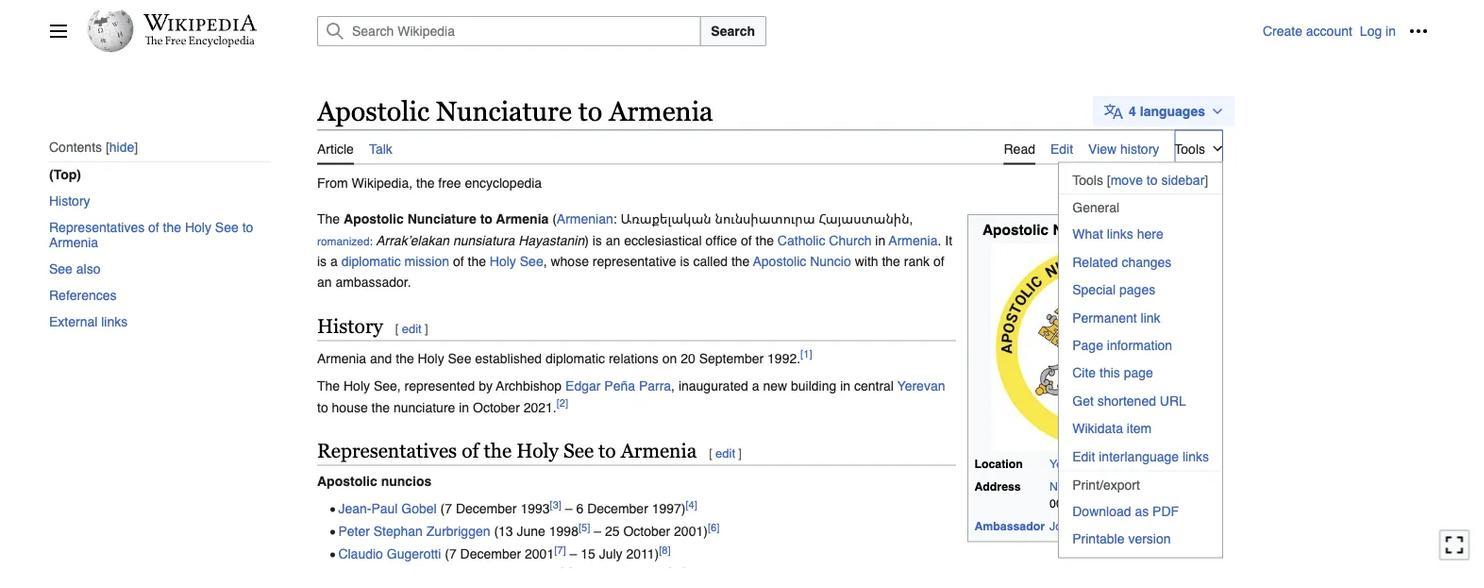 Task type: vqa. For each thing, say whether or not it's contained in the screenshot.


Task type: locate. For each thing, give the bounding box(es) containing it.
0 horizontal spatial tools
[[1073, 172, 1104, 188]]

of
[[148, 220, 159, 235], [741, 233, 752, 248], [453, 254, 464, 269], [934, 254, 945, 269], [462, 440, 479, 462]]

related
[[1073, 255, 1119, 270]]

0 horizontal spatial edit link
[[402, 322, 422, 336]]

1 horizontal spatial [ edit ]
[[709, 447, 742, 461]]

1 horizontal spatial edit
[[716, 447, 736, 461]]

the up house
[[317, 379, 340, 394]]

personal tools navigation
[[1263, 16, 1434, 46]]

1 horizontal spatial an
[[606, 233, 621, 248]]

0 horizontal spatial a
[[331, 254, 338, 269]]

0 horizontal spatial links
[[101, 314, 128, 329]]

0 horizontal spatial diplomatic
[[342, 254, 401, 269]]

external links
[[49, 314, 128, 329]]

2021.
[[524, 400, 557, 415]]

see inside armenia and the holy see established diplomatic relations on 20 september 1992. [1]
[[448, 351, 472, 366]]

1 vertical spatial representatives of the holy see to armenia
[[317, 440, 697, 462]]

armenian
[[557, 212, 614, 227]]

1 vertical spatial a
[[752, 379, 760, 394]]

history
[[49, 193, 90, 209], [317, 315, 383, 338]]

, down 'on'
[[672, 379, 675, 394]]

a left new
[[752, 379, 760, 394]]

an down romanized
[[317, 275, 332, 290]]

1 vertical spatial [ edit ]
[[709, 447, 742, 461]]

a inside "the holy see, represented by archbishop edgar peña parra , inaugurated a new building in central yerevan to house the nunciature in october 2021. [2]"
[[752, 379, 760, 394]]

central
[[855, 379, 894, 394]]

is down romanized
[[317, 254, 327, 269]]

see
[[215, 220, 239, 235], [520, 254, 544, 269], [49, 261, 73, 277], [448, 351, 472, 366], [564, 440, 594, 462]]

whose
[[551, 254, 589, 269]]

also
[[76, 261, 101, 277]]

claudio
[[338, 547, 383, 562]]

of right office
[[741, 233, 752, 248]]

1 horizontal spatial edit link
[[716, 447, 736, 461]]

[ edit ] down ambassador. on the left of page
[[396, 322, 428, 336]]

the inside with the rank of an ambassador.
[[882, 254, 901, 269]]

paul
[[372, 502, 398, 517]]

get shortened url link
[[1060, 388, 1223, 414]]

december inside claudio gugerotti (7 december 2001 [7] – 15 july 2011) [8]
[[460, 547, 521, 562]]

representatives of the holy see to armenia down 2021.
[[317, 440, 697, 462]]

holy inside armenia and the holy see established diplomatic relations on 20 september 1992. [1]
[[418, 351, 444, 366]]

1 horizontal spatial tools
[[1175, 141, 1206, 156]]

edit link down ambassador. on the left of page
[[402, 322, 422, 336]]

1 vertical spatial representatives
[[317, 440, 457, 462]]

– inside peter stephan zurbriggen (13 june 1998 [5] – 25 october 2001) [6]
[[594, 524, 602, 539]]

0 vertical spatial (7
[[441, 502, 452, 517]]

0 vertical spatial ]
[[425, 322, 428, 336]]

0 vertical spatial apostolic nunciature to armenia
[[317, 95, 714, 127]]

related changes link
[[1060, 249, 1223, 275]]

10/1,
[[1140, 480, 1166, 494]]

0 vertical spatial the
[[317, 212, 340, 227]]

sidebar
[[1162, 173, 1205, 188]]

0 vertical spatial representatives
[[49, 220, 145, 235]]

edit down inaugurated
[[716, 447, 736, 461]]

1 horizontal spatial diplomatic
[[546, 351, 605, 366]]

0 horizontal spatial yerevan
[[898, 379, 946, 394]]

apostolic right it
[[983, 222, 1049, 239]]

nunciature for history
[[1053, 222, 1129, 239]]

is left called
[[680, 254, 690, 269]]

0 horizontal spatial october
[[473, 400, 520, 415]]

1 horizontal spatial apostolic nunciature to armenia
[[983, 222, 1209, 239]]

] up "represented"
[[425, 322, 428, 336]]

october up 2011)
[[624, 524, 671, 539]]

apostolic nunciature to armenia for from wikipedia, the free encyclopedia
[[317, 95, 714, 127]]

] for representatives of the holy see to armenia
[[739, 447, 742, 461]]

is right )
[[593, 233, 602, 248]]

an right )
[[606, 233, 621, 248]]

hayastanin
[[519, 233, 585, 248]]

, down hayastanin
[[544, 254, 547, 269]]

1 vertical spatial edit
[[716, 447, 736, 461]]

[ down ambassador. on the left of page
[[396, 322, 399, 336]]

1 horizontal spatial representatives of the holy see to armenia
[[317, 440, 697, 462]]

15
[[581, 547, 596, 562]]

permanent link
[[1073, 310, 1161, 325]]

apostolic nunciature to armenia down the general
[[983, 222, 1209, 239]]

[ edit ] down inaugurated
[[709, 447, 742, 461]]

diplomatic inside armenia and the holy see established diplomatic relations on 20 september 1992. [1]
[[546, 351, 605, 366]]

(
[[553, 212, 557, 227]]

account
[[1307, 24, 1353, 39]]

cite this page link
[[1060, 360, 1223, 386]]

gugerotti
[[387, 547, 441, 562]]

representatives inside 'link'
[[49, 220, 145, 235]]

0 vertical spatial :
[[614, 212, 617, 227]]

(7 up the zurbriggen
[[441, 502, 452, 517]]

edit link for representatives of the holy see to armenia
[[716, 447, 736, 461]]

holy inside "the holy see, represented by archbishop edgar peña parra , inaugurated a new building in central yerevan to house the nunciature in october 2021. [2]"
[[344, 379, 370, 394]]

peter
[[338, 524, 370, 539]]

wikidata
[[1073, 421, 1124, 436]]

apostolic down catholic
[[753, 254, 807, 269]]

1 vertical spatial apostolic nunciature to armenia
[[983, 222, 1209, 239]]

links up related changes
[[1107, 227, 1134, 242]]

edit interlanguage links link
[[1060, 443, 1223, 470]]

0 vertical spatial [
[[396, 322, 399, 336]]

[4]
[[686, 500, 698, 511]]

0 horizontal spatial :
[[370, 235, 373, 247]]

history up and
[[317, 315, 383, 338]]

see down history link
[[215, 220, 239, 235]]

(7
[[441, 502, 452, 517], [445, 547, 457, 562]]

0 vertical spatial a
[[331, 254, 338, 269]]

with
[[855, 254, 879, 269]]

special pages link
[[1060, 277, 1223, 303]]

december up 25 at the left bottom
[[588, 502, 649, 517]]

the free encyclopedia image
[[145, 36, 255, 48]]

1 vertical spatial the
[[317, 379, 340, 394]]

nunciature inside the apostolic nunciature to armenia ( armenian : առաքելական նունսիատուրա հայաստանին , romanized : arrak'elakan nunsiatura hayastanin ) is an ecclesiastical office of the catholic church in armenia
[[408, 212, 477, 227]]

armenia and the holy see established diplomatic relations on 20 september 1992. [1]
[[317, 349, 813, 366]]

հայաստանին
[[819, 212, 910, 227]]

what links here
[[1073, 227, 1164, 242]]

– right [5]
[[594, 524, 602, 539]]

0 vertical spatial history
[[49, 193, 90, 209]]

1 vertical spatial edit link
[[716, 447, 736, 461]]

representatives of the holy see to armenia down history link
[[49, 220, 253, 250]]

of right mission
[[453, 254, 464, 269]]

nunciature down the general
[[1053, 222, 1129, 239]]

october inside peter stephan zurbriggen (13 june 1998 [5] – 25 october 2001) [6]
[[624, 524, 671, 539]]

2 horizontal spatial is
[[680, 254, 690, 269]]

to inside the apostolic nunciature to armenia ( armenian : առաքելական նունսիատուրա հայաստանին , romanized : arrak'elakan nunsiatura hayastanin ) is an ecclesiastical office of the catholic church in armenia
[[480, 212, 493, 227]]

1 vertical spatial diplomatic
[[546, 351, 605, 366]]

: up . it is a
[[614, 212, 617, 227]]

1 vertical spatial tools
[[1073, 172, 1104, 188]]

article
[[317, 141, 354, 156]]

1 vertical spatial history
[[317, 315, 383, 338]]

see up "represented"
[[448, 351, 472, 366]]

0 vertical spatial yerevan link
[[898, 379, 946, 394]]

yerevan link right central
[[898, 379, 946, 394]]

download
[[1073, 504, 1132, 519]]

in up the with
[[876, 233, 886, 248]]

to inside "the holy see, represented by archbishop edgar peña parra , inaugurated a new building in central yerevan to house the nunciature in october 2021. [2]"
[[317, 400, 328, 415]]

1 horizontal spatial is
[[593, 233, 602, 248]]

the down նունսիատուրա
[[756, 233, 774, 248]]

0 horizontal spatial apostolic nunciature to armenia
[[317, 95, 714, 127]]

apostolic down wikipedia,
[[344, 212, 404, 227]]

special
[[1073, 282, 1116, 297]]

0 horizontal spatial representatives
[[49, 220, 145, 235]]

1 vertical spatial links
[[101, 314, 128, 329]]

0 horizontal spatial representatives of the holy see to armenia
[[49, 220, 253, 250]]

– left 6
[[566, 502, 573, 517]]

1 vertical spatial [
[[709, 447, 713, 461]]

links for what
[[1107, 227, 1134, 242]]

download as pdf
[[1073, 504, 1180, 519]]

the inside "the holy see, represented by archbishop edgar peña parra , inaugurated a new building in central yerevan to house the nunciature in october 2021. [2]"
[[317, 379, 340, 394]]

in right log
[[1386, 24, 1397, 39]]

rank
[[904, 254, 930, 269]]

page
[[1124, 366, 1154, 381]]

ambassador link
[[975, 519, 1045, 533]]

1 vertical spatial ]
[[739, 447, 742, 461]]

1998
[[549, 524, 579, 539]]

a inside . it is a
[[331, 254, 338, 269]]

edit for edit
[[1051, 141, 1074, 156]]

1 horizontal spatial history
[[317, 315, 383, 338]]

apostolic nunciature to armenia up encyclopedia
[[317, 95, 714, 127]]

– inside 'jean-paul gobel (7 december 1993 [3] – 6 december 1997) [4]'
[[566, 502, 573, 517]]

church
[[829, 233, 872, 248]]

diplomatic up edgar
[[546, 351, 605, 366]]

edit link down inaugurated
[[716, 447, 736, 461]]

october down the by in the left bottom of the page
[[473, 400, 520, 415]]

0 vertical spatial –
[[566, 502, 573, 517]]

apostolic nunciature to armenia for history
[[983, 222, 1209, 239]]

1 vertical spatial (7
[[445, 547, 457, 562]]

log in link
[[1361, 24, 1397, 39]]

Search search field
[[295, 16, 1263, 46]]

see inside 'link'
[[215, 220, 239, 235]]

1 vertical spatial edit
[[1073, 449, 1096, 464]]

information
[[1108, 338, 1173, 353]]

is
[[593, 233, 602, 248], [317, 254, 327, 269], [680, 254, 690, 269]]

] down inaugurated
[[739, 447, 742, 461]]

0 horizontal spatial an
[[317, 275, 332, 290]]

the right the with
[[882, 254, 901, 269]]

edit left the view
[[1051, 141, 1074, 156]]

holy down nunsiatura
[[490, 254, 516, 269]]

is inside . it is a
[[317, 254, 327, 269]]

1 vertical spatial yerevan link
[[1050, 458, 1092, 471]]

holy down history link
[[185, 220, 212, 235]]

talk link
[[369, 130, 393, 163]]

the right and
[[396, 351, 414, 366]]

links right the external
[[101, 314, 128, 329]]

0 vertical spatial [ edit ]
[[396, 322, 428, 336]]

view history link
[[1089, 130, 1160, 163]]

, up northern avenue
[[1092, 458, 1096, 471]]

2 vertical spatial –
[[570, 547, 577, 562]]

1 horizontal spatial a
[[752, 379, 760, 394]]

the down see,
[[372, 400, 390, 415]]

the
[[317, 212, 340, 227], [317, 379, 340, 394]]

wikipedia,
[[352, 175, 413, 190]]

holy down 2021.
[[517, 440, 559, 462]]

edit link for history
[[402, 322, 422, 336]]

0 vertical spatial yerevan
[[898, 379, 946, 394]]

the up 'jean-paul gobel (7 december 1993 [3] – 6 december 1997) [4]' on the left of page
[[484, 440, 512, 462]]

edit for history
[[402, 322, 422, 336]]

0 vertical spatial links
[[1107, 227, 1134, 242]]

0 vertical spatial edit
[[402, 322, 422, 336]]

0 horizontal spatial is
[[317, 254, 327, 269]]

fullscreen image
[[1446, 536, 1465, 555]]

holy up house
[[344, 379, 370, 394]]

edit interlanguage links
[[1073, 449, 1210, 464]]

holy up "represented"
[[418, 351, 444, 366]]

tools up sidebar
[[1175, 141, 1206, 156]]

the down history link
[[163, 220, 181, 235]]

of down history link
[[148, 220, 159, 235]]

nunciature up arrak'elakan
[[408, 212, 477, 227]]

0 vertical spatial representatives of the holy see to armenia
[[49, 220, 253, 250]]

address
[[975, 480, 1021, 494]]

առաքելական
[[621, 212, 712, 227]]

0 horizontal spatial [
[[396, 322, 399, 336]]

special pages
[[1073, 282, 1156, 297]]

edit down ambassador. on the left of page
[[402, 322, 422, 336]]

to inside representatives of the holy see to armenia
[[242, 220, 253, 235]]

1 vertical spatial october
[[624, 524, 671, 539]]

,
[[910, 212, 914, 227], [544, 254, 547, 269], [672, 379, 675, 394], [1092, 458, 1096, 471]]

1 vertical spatial an
[[317, 275, 332, 290]]

– for 6
[[566, 502, 573, 517]]

avelino
[[1078, 519, 1115, 533]]

(top)
[[49, 167, 81, 182]]

create
[[1263, 24, 1303, 39]]

representatives up apostolic nuncios
[[317, 440, 457, 462]]

[ edit ] for representatives of the holy see to armenia
[[709, 447, 742, 461]]

a down romanized
[[331, 254, 338, 269]]

0 vertical spatial october
[[473, 400, 520, 415]]

languages
[[1140, 104, 1206, 119]]

northern avenue
[[1050, 480, 1137, 494]]

1 vertical spatial –
[[594, 524, 602, 539]]

[6] link
[[708, 522, 720, 534]]

apostolic nunciature to armenia
[[317, 95, 714, 127], [983, 222, 1209, 239]]

0 vertical spatial an
[[606, 233, 621, 248]]

of inside the apostolic nunciature to armenia ( armenian : առաքելական նունսիատուրա հայաստանին , romanized : arrak'elakan nunsiatura hayastanin ) is an ecclesiastical office of the catholic church in armenia
[[741, 233, 752, 248]]

representatives of the holy see to armenia inside 'link'
[[49, 220, 253, 250]]

diplomatic up ambassador. on the left of page
[[342, 254, 401, 269]]

tools up the general
[[1073, 172, 1104, 188]]

an inside the apostolic nunciature to armenia ( armenian : առաքելական նունսիատուրա հայաստանին , romanized : arrak'elakan nunsiatura hayastanin ) is an ecclesiastical office of the catholic church in armenia
[[606, 233, 621, 248]]

1 the from the top
[[317, 212, 340, 227]]

yerevan link up northern
[[1050, 458, 1092, 471]]

of down .
[[934, 254, 945, 269]]

(7 inside 'jean-paul gobel (7 december 1993 [3] – 6 december 1997) [4]'
[[441, 502, 452, 517]]

get shortened url
[[1073, 393, 1187, 408]]

nunciature up encyclopedia
[[436, 95, 572, 127]]

0 horizontal spatial yerevan link
[[898, 379, 946, 394]]

– for 25
[[594, 524, 602, 539]]

log
[[1361, 24, 1383, 39]]

yerevan up northern
[[1050, 458, 1092, 471]]

of down the by in the left bottom of the page
[[462, 440, 479, 462]]

)
[[585, 233, 589, 248]]

representatives up also
[[49, 220, 145, 235]]

yerevan link
[[898, 379, 946, 394], [1050, 458, 1092, 471]]

external links link
[[49, 309, 270, 335]]

2 the from the top
[[317, 379, 340, 394]]

0 vertical spatial tools
[[1175, 141, 1206, 156]]

december down (13
[[460, 547, 521, 562]]

1 horizontal spatial [
[[709, 447, 713, 461]]

northern avenue link
[[1050, 480, 1137, 494]]

yerevan right central
[[898, 379, 946, 394]]

the down nunsiatura
[[468, 254, 486, 269]]

0 vertical spatial edit link
[[402, 322, 422, 336]]

an inside with the rank of an ambassador.
[[317, 275, 332, 290]]

0 horizontal spatial ]
[[425, 322, 428, 336]]

general
[[1073, 200, 1120, 215]]

house
[[332, 400, 368, 415]]

apostolic nuncio link
[[753, 254, 852, 269]]

history down (top)
[[49, 193, 90, 209]]

log in and more options image
[[1410, 22, 1429, 41]]

(7 down the zurbriggen
[[445, 547, 457, 562]]

related changes
[[1073, 255, 1172, 270]]

2 horizontal spatial links
[[1183, 449, 1210, 464]]

[5]
[[579, 522, 591, 534]]

2 vertical spatial links
[[1183, 449, 1210, 464]]

holy
[[185, 220, 212, 235], [490, 254, 516, 269], [418, 351, 444, 366], [344, 379, 370, 394], [517, 440, 559, 462]]

apostolic nunciature to armenia main content
[[310, 85, 1429, 569]]

edgar
[[566, 379, 601, 394]]

–
[[566, 502, 573, 517], [594, 524, 602, 539], [570, 547, 577, 562]]

Search Wikipedia search field
[[317, 16, 701, 46]]

0 vertical spatial edit
[[1051, 141, 1074, 156]]

the inside the apostolic nunciature to armenia ( armenian : առաքելական նունսիատուրա հայաստանին , romanized : arrak'elakan nunsiatura hayastanin ) is an ecclesiastical office of the catholic church in armenia
[[317, 212, 340, 227]]

the
[[416, 175, 435, 190], [163, 220, 181, 235], [756, 233, 774, 248], [468, 254, 486, 269], [732, 254, 750, 269], [882, 254, 901, 269], [396, 351, 414, 366], [372, 400, 390, 415], [484, 440, 512, 462]]

1 horizontal spatial links
[[1107, 227, 1134, 242]]

(13
[[494, 524, 513, 539]]

armenia link
[[889, 233, 938, 248]]

claudio gugerotti (7 december 2001 [7] – 15 july 2011) [8]
[[338, 545, 671, 562]]

yerevan inside "the holy see, represented by archbishop edgar peña parra , inaugurated a new building in central yerevan to house the nunciature in october 2021. [2]"
[[898, 379, 946, 394]]

page information
[[1073, 338, 1173, 353]]

get
[[1073, 393, 1094, 408]]

[ down inaugurated
[[709, 447, 713, 461]]

edit down wikidata on the right bottom
[[1073, 449, 1096, 464]]

zurbriggen
[[427, 524, 491, 539]]

josé avelino bettencourt link
[[1050, 519, 1178, 533]]

0 horizontal spatial edit
[[402, 322, 422, 336]]

1 horizontal spatial october
[[624, 524, 671, 539]]

the up romanized
[[317, 212, 340, 227]]

1 horizontal spatial representatives
[[317, 440, 457, 462]]

in inside the apostolic nunciature to armenia ( armenian : առաքելական նունսիատուրա հայաստանին , romanized : arrak'elakan nunsiatura hayastanin ) is an ecclesiastical office of the catholic church in armenia
[[876, 233, 886, 248]]

0 horizontal spatial [ edit ]
[[396, 322, 428, 336]]

2001
[[525, 547, 554, 562]]

17,
[[1197, 480, 1214, 494]]

printable version
[[1073, 532, 1171, 547]]

see also link
[[49, 256, 270, 282]]

1 horizontal spatial yerevan
[[1050, 458, 1092, 471]]

, up 'armenia' link
[[910, 212, 914, 227]]

1993
[[521, 502, 550, 517]]

language progressive image
[[1105, 102, 1124, 121]]

links up 17,
[[1183, 449, 1210, 464]]

1 horizontal spatial ]
[[739, 447, 742, 461]]

: up diplomatic mission link
[[370, 235, 373, 247]]

december up (13
[[456, 502, 517, 517]]

– right [7]
[[570, 547, 577, 562]]



Task type: describe. For each thing, give the bounding box(es) containing it.
in inside personal tools navigation
[[1386, 24, 1397, 39]]

apostolic up jean-
[[317, 474, 378, 489]]

permanent
[[1073, 310, 1138, 325]]

to inside the "tools move to sidebar"
[[1147, 173, 1158, 188]]

in down "represented"
[[459, 400, 469, 415]]

of inside representatives of the holy see to armenia 'link'
[[148, 220, 159, 235]]

menu image
[[49, 22, 68, 41]]

armenia inside armenia and the holy see established diplomatic relations on 20 september 1992. [1]
[[317, 351, 367, 366]]

1 horizontal spatial yerevan link
[[1050, 458, 1092, 471]]

talk
[[369, 141, 393, 156]]

josé
[[1050, 519, 1075, 533]]

history
[[1121, 141, 1160, 156]]

changes
[[1122, 255, 1172, 270]]

new
[[763, 379, 788, 394]]

with the rank of an ambassador.
[[317, 254, 945, 290]]

(7 inside claudio gugerotti (7 december 2001 [7] – 15 july 2011) [8]
[[445, 547, 457, 562]]

nunciature for from wikipedia, the free encyclopedia
[[436, 95, 572, 127]]

october inside "the holy see, represented by archbishop edgar peña parra , inaugurated a new building in central yerevan to house the nunciature in october 2021. [2]"
[[473, 400, 520, 415]]

the inside armenia and the holy see established diplomatic relations on 20 september 1992. [1]
[[396, 351, 414, 366]]

contents
[[49, 139, 102, 154]]

article link
[[317, 130, 354, 165]]

permanent link link
[[1060, 304, 1223, 331]]

mission
[[405, 254, 450, 269]]

and
[[370, 351, 392, 366]]

link
[[1141, 310, 1161, 325]]

0 vertical spatial diplomatic
[[342, 254, 401, 269]]

in left central
[[841, 379, 851, 394]]

references link
[[49, 282, 270, 309]]

– inside claudio gugerotti (7 december 2001 [7] – 15 july 2011) [8]
[[570, 547, 577, 562]]

tools for tools move to sidebar
[[1073, 172, 1104, 188]]

catholic church link
[[778, 233, 872, 248]]

] for history
[[425, 322, 428, 336]]

what
[[1073, 227, 1104, 242]]

[6]
[[708, 522, 720, 534]]

see down [2] link
[[564, 440, 594, 462]]

hide
[[109, 140, 134, 154]]

hide button
[[106, 140, 138, 155]]

wikipedia image
[[144, 14, 257, 31]]

the apostolic nunciature to armenia ( armenian : առաքելական նունսիատուրա հայաստանին , romanized : arrak'elakan nunsiatura hayastanin ) is an ecclesiastical office of the catholic church in armenia
[[317, 212, 938, 248]]

[2] link
[[557, 398, 569, 409]]

[ for representatives of the holy see to armenia
[[709, 447, 713, 461]]

view history
[[1089, 141, 1160, 156]]

ecclesiastical
[[624, 233, 702, 248]]

, inside the apostolic nunciature to armenia ( armenian : առաքելական նունսիատուրա հայաստանին , romanized : arrak'elakan nunsiatura hayastanin ) is an ecclesiastical office of the catholic church in armenia
[[910, 212, 914, 227]]

representatives of the holy see to armenia link
[[49, 214, 270, 256]]

jean-paul gobel link
[[338, 502, 437, 517]]

the for holy
[[317, 379, 340, 394]]

encyclopedia
[[465, 175, 542, 190]]

read
[[1004, 141, 1036, 156]]

the holy see, represented by archbishop edgar peña parra , inaugurated a new building in central yerevan to house the nunciature in october 2021. [2]
[[317, 379, 946, 415]]

of inside with the rank of an ambassador.
[[934, 254, 945, 269]]

.
[[938, 233, 942, 248]]

page information link
[[1060, 332, 1223, 359]]

pdf
[[1153, 504, 1180, 519]]

page
[[1073, 338, 1104, 353]]

nuncios
[[381, 474, 432, 489]]

1 vertical spatial yerevan
[[1050, 458, 1092, 471]]

edit for edit interlanguage links
[[1073, 449, 1096, 464]]

apostolic up talk link
[[317, 95, 430, 127]]

[ for history
[[396, 322, 399, 336]]

tools move to sidebar
[[1073, 172, 1205, 188]]

նունսիատուրա
[[715, 212, 815, 227]]

. it is a
[[317, 233, 953, 269]]

archbishop
[[496, 379, 562, 394]]

1 horizontal spatial :
[[614, 212, 617, 227]]

see also
[[49, 261, 101, 277]]

wikidata item link
[[1060, 415, 1223, 442]]

the left free
[[416, 175, 435, 190]]

external
[[49, 314, 98, 329]]

the inside 'link'
[[163, 220, 181, 235]]

parra
[[639, 379, 672, 394]]

the inside the apostolic nunciature to armenia ( armenian : առաքելական նունսիատուրա հայաստանին , romanized : arrak'elakan nunsiatura hayastanin ) is an ecclesiastical office of the catholic church in armenia
[[756, 233, 774, 248]]

yerevan , armenia
[[1050, 458, 1142, 471]]

[4] link
[[686, 500, 698, 511]]

[8]
[[659, 545, 671, 556]]

building
[[791, 379, 837, 394]]

apostolic nunciature to armenia element
[[317, 165, 1224, 569]]

is inside the apostolic nunciature to armenia ( armenian : առաքելական նունսիատուրա հայաստանին , romanized : arrak'elakan nunsiatura hayastanin ) is an ecclesiastical office of the catholic church in armenia
[[593, 233, 602, 248]]

print/export
[[1073, 478, 1141, 493]]

representatives inside apostolic nunciature to armenia element
[[317, 440, 457, 462]]

version
[[1129, 532, 1171, 547]]

1992.
[[768, 351, 801, 366]]

stephan
[[374, 524, 423, 539]]

read link
[[1004, 130, 1036, 165]]

[3]
[[550, 500, 562, 511]]

armenia inside 'link'
[[49, 235, 98, 250]]

history link
[[49, 188, 270, 214]]

office
[[706, 233, 738, 248]]

see,
[[374, 379, 401, 394]]

ambassador
[[975, 519, 1045, 533]]

interlanguage
[[1099, 449, 1180, 464]]

the for apostolic
[[317, 212, 340, 227]]

shortened
[[1098, 393, 1157, 408]]

from
[[317, 175, 348, 190]]

apostolic nuncios
[[317, 474, 432, 489]]

edit link
[[1051, 130, 1074, 163]]

10/1, suite 17, 0010
[[1050, 480, 1214, 511]]

create account log in
[[1263, 24, 1397, 39]]

search
[[711, 24, 755, 39]]

june
[[517, 524, 546, 539]]

gobel
[[402, 502, 437, 517]]

holy inside 'link'
[[185, 220, 212, 235]]

printable version link
[[1060, 526, 1223, 553]]

references
[[49, 288, 117, 303]]

0010
[[1050, 497, 1076, 511]]

, inside "the holy see, represented by archbishop edgar peña parra , inaugurated a new building in central yerevan to house the nunciature in october 2021. [2]"
[[672, 379, 675, 394]]

see down hayastanin
[[520, 254, 544, 269]]

what links here link
[[1060, 221, 1223, 248]]

edit for representatives of the holy see to armenia
[[716, 447, 736, 461]]

[ edit ] for history
[[396, 322, 428, 336]]

ambassador josé avelino bettencourt
[[975, 519, 1178, 533]]

the down office
[[732, 254, 750, 269]]

represented
[[405, 379, 475, 394]]

20
[[681, 351, 696, 366]]

representatives of the holy see to armenia inside apostolic nunciature to armenia element
[[317, 440, 697, 462]]

1 vertical spatial :
[[370, 235, 373, 247]]

links for external
[[101, 314, 128, 329]]

see left also
[[49, 261, 73, 277]]

jean-paul gobel (7 december 1993 [3] – 6 december 1997) [4]
[[338, 500, 698, 517]]

2001)
[[674, 524, 708, 539]]

history inside apostolic nunciature to armenia element
[[317, 315, 383, 338]]

the inside "the holy see, represented by archbishop edgar peña parra , inaugurated a new building in central yerevan to house the nunciature in october 2021. [2]"
[[372, 400, 390, 415]]

0 horizontal spatial history
[[49, 193, 90, 209]]

tools for tools
[[1175, 141, 1206, 156]]

nunciature
[[394, 400, 455, 415]]

apostolic inside the apostolic nunciature to armenia ( armenian : առաքելական նունսիատուրա հայաստանին , romanized : arrak'elakan nunsiatura hayastanin ) is an ecclesiastical office of the catholic church in armenia
[[344, 212, 404, 227]]

25
[[605, 524, 620, 539]]

suite
[[1170, 480, 1194, 494]]



